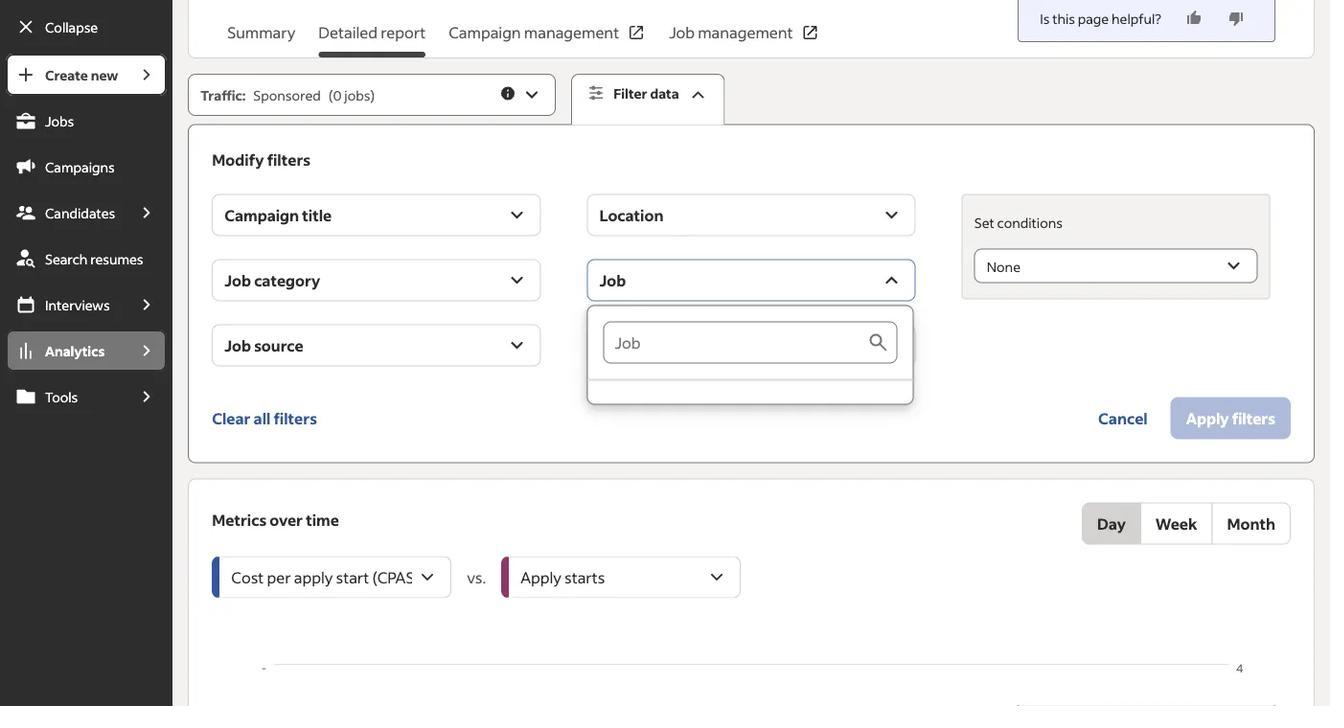Task type: locate. For each thing, give the bounding box(es) containing it.
modify
[[212, 150, 264, 169]]

campaign
[[449, 23, 521, 42], [224, 205, 299, 225]]

analytics
[[45, 342, 105, 359]]

metrics
[[212, 510, 267, 530]]

is
[[1040, 10, 1050, 27]]

job inside dropdown button
[[224, 270, 251, 290]]

clear
[[212, 408, 251, 428]]

management for job management
[[698, 23, 793, 42]]

filters right all
[[274, 408, 317, 428]]

detailed
[[318, 23, 378, 42]]

set
[[974, 214, 994, 231]]

set conditions
[[974, 214, 1063, 231]]

job inside dropdown button
[[224, 335, 251, 355]]

1 horizontal spatial management
[[698, 23, 793, 42]]

1 vertical spatial filters
[[274, 408, 317, 428]]

job inside popup button
[[599, 270, 626, 290]]

job
[[669, 23, 695, 42], [224, 270, 251, 290], [599, 270, 626, 290], [224, 335, 251, 355]]

summary link
[[227, 21, 295, 57]]

job management
[[669, 23, 793, 42]]

search
[[45, 250, 88, 267]]

analytics link
[[6, 330, 127, 372]]

page
[[1078, 10, 1109, 27]]

is this page helpful?
[[1040, 10, 1161, 27]]

management for campaign management
[[524, 23, 619, 42]]

campaigns
[[45, 158, 115, 175]]

0 horizontal spatial campaign
[[224, 205, 299, 225]]

none
[[987, 258, 1021, 275]]

1 horizontal spatial campaign
[[449, 23, 521, 42]]

job for job category
[[224, 270, 251, 290]]

filters
[[267, 150, 311, 169], [274, 408, 317, 428]]

2 management from the left
[[698, 23, 793, 42]]

vs.
[[467, 567, 486, 587]]

0 vertical spatial campaign
[[449, 23, 521, 42]]

management inside 'link'
[[698, 23, 793, 42]]

traffic:
[[200, 86, 246, 103]]

jobs
[[344, 86, 370, 103]]

job left category
[[224, 270, 251, 290]]

category
[[254, 270, 320, 290]]

campaign up this filters data based on the type of traffic a job received, not the sponsored status of the job itself. some jobs may receive both sponsored and organic traffic. combined view shows all traffic. image
[[449, 23, 521, 42]]

job inside 'link'
[[669, 23, 695, 42]]

filter data button
[[571, 74, 725, 125]]

create
[[45, 66, 88, 83]]

filters right modify
[[267, 150, 311, 169]]

location
[[599, 205, 664, 225]]

filters inside "button"
[[274, 408, 317, 428]]

job source button
[[212, 324, 541, 367]]

menu bar
[[0, 54, 173, 706]]

data
[[650, 85, 679, 102]]

job left source
[[224, 335, 251, 355]]

management
[[524, 23, 619, 42], [698, 23, 793, 42]]

region
[[212, 660, 1291, 706]]

search resumes link
[[6, 238, 167, 280]]

interviews
[[45, 296, 110, 313]]

tools link
[[6, 376, 127, 418]]

job down location
[[599, 270, 626, 290]]

collapse button
[[6, 6, 167, 48]]

modify filters
[[212, 150, 311, 169]]

1 vertical spatial campaign
[[224, 205, 299, 225]]

detailed report
[[318, 23, 426, 42]]

jobs
[[45, 112, 74, 129]]

filter
[[613, 85, 647, 102]]

create new
[[45, 66, 118, 83]]

location button
[[587, 194, 916, 236]]

campaign left title on the left top of page
[[224, 205, 299, 225]]

job up data at the top of the page
[[669, 23, 695, 42]]

week
[[1155, 514, 1197, 533]]

0 horizontal spatial management
[[524, 23, 619, 42]]

job for job source
[[224, 335, 251, 355]]

resumes
[[90, 250, 143, 267]]

1 management from the left
[[524, 23, 619, 42]]

campaign inside dropdown button
[[224, 205, 299, 225]]

tools
[[45, 388, 78, 405]]

filter data
[[613, 85, 679, 102]]

new
[[91, 66, 118, 83]]



Task type: describe. For each thing, give the bounding box(es) containing it.
collapse
[[45, 18, 98, 35]]

cancel button
[[1083, 397, 1163, 439]]

sponsored
[[253, 86, 321, 103]]

day
[[1097, 514, 1126, 533]]

job for job
[[599, 270, 626, 290]]

cancel
[[1098, 408, 1148, 428]]

source
[[254, 335, 303, 355]]

menu bar containing create new
[[0, 54, 173, 706]]

job source
[[224, 335, 303, 355]]

title
[[302, 205, 332, 225]]

all
[[254, 408, 271, 428]]

(
[[328, 86, 333, 103]]

over
[[270, 510, 303, 530]]

)
[[370, 86, 375, 103]]

candidates
[[45, 204, 115, 221]]

0 vertical spatial filters
[[267, 150, 311, 169]]

metrics over time
[[212, 510, 339, 530]]

helpful?
[[1112, 10, 1161, 27]]

detailed report link
[[318, 21, 426, 57]]

search resumes
[[45, 250, 143, 267]]

campaigns link
[[6, 146, 167, 188]]

create new link
[[6, 54, 127, 96]]

traffic: sponsored ( 0 jobs )
[[200, 86, 375, 103]]

0
[[333, 86, 342, 103]]

campaign for campaign title
[[224, 205, 299, 225]]

this page is helpful image
[[1184, 9, 1204, 28]]

Job field
[[603, 322, 867, 364]]

time
[[306, 510, 339, 530]]

jobs link
[[6, 100, 167, 142]]

job list box
[[588, 306, 913, 404]]

campaign management link
[[449, 21, 646, 57]]

month
[[1227, 514, 1275, 533]]

summary
[[227, 23, 295, 42]]

campaign management
[[449, 23, 619, 42]]

this
[[1052, 10, 1075, 27]]

candidates link
[[6, 192, 127, 234]]

report
[[381, 23, 426, 42]]

campaign title
[[224, 205, 332, 225]]

conditions
[[997, 214, 1063, 231]]

clear all filters button
[[212, 397, 317, 439]]

job for job management
[[669, 23, 695, 42]]

campaign title button
[[212, 194, 541, 236]]

this page is not helpful image
[[1227, 9, 1246, 28]]

this filters data based on the type of traffic a job received, not the sponsored status of the job itself. some jobs may receive both sponsored and organic traffic. combined view shows all traffic. image
[[499, 85, 517, 102]]

interviews link
[[6, 284, 127, 326]]

campaign for campaign management
[[449, 23, 521, 42]]

none button
[[974, 249, 1258, 283]]

job category
[[224, 270, 320, 290]]

clear all filters
[[212, 408, 317, 428]]

job button
[[587, 259, 916, 301]]

job category button
[[212, 259, 541, 301]]

job management link
[[669, 21, 820, 57]]



Task type: vqa. For each thing, say whether or not it's contained in the screenshot.
results:
no



